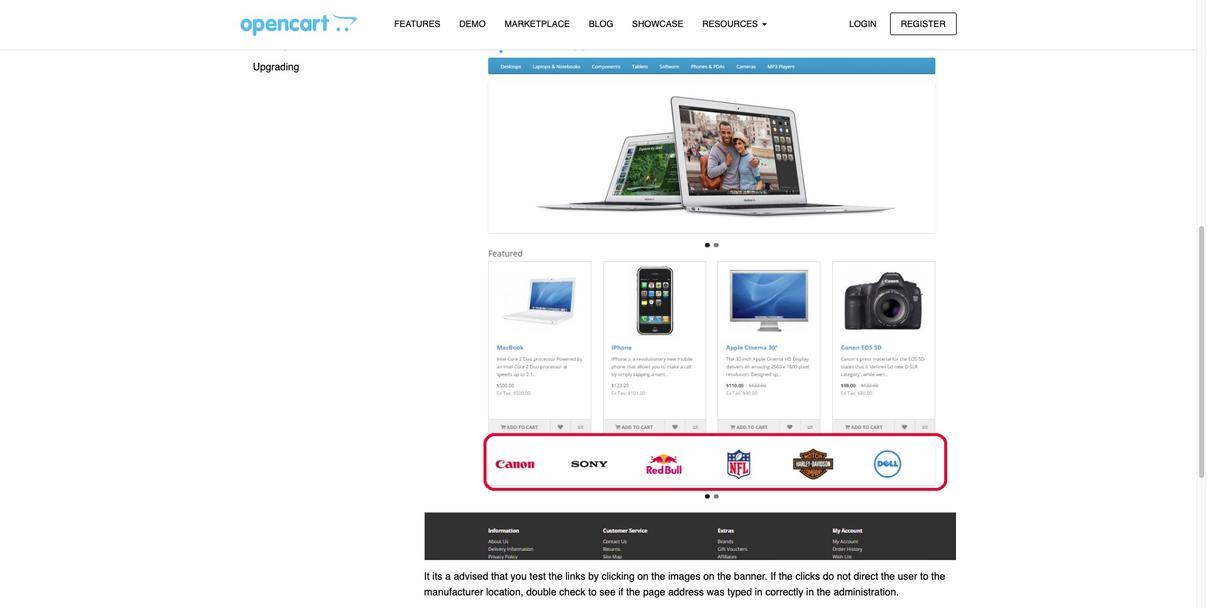 Task type: vqa. For each thing, say whether or not it's contained in the screenshot.
that
yes



Task type: locate. For each thing, give the bounding box(es) containing it.
the right user
[[931, 571, 945, 582]]

the down do
[[817, 587, 831, 598]]

on up the was
[[703, 571, 715, 582]]

register
[[901, 19, 946, 29]]

demo
[[459, 19, 486, 29]]

the up the was
[[717, 571, 731, 582]]

if
[[770, 571, 776, 582]]

0 horizontal spatial on
[[637, 571, 649, 582]]

in
[[755, 587, 763, 598], [806, 587, 814, 598]]

to left see
[[588, 587, 597, 598]]

on up page
[[637, 571, 649, 582]]

do
[[823, 571, 834, 582]]

check
[[559, 587, 585, 598]]

demo link
[[450, 13, 495, 35]]

features link
[[385, 13, 450, 35]]

1 vertical spatial to
[[588, 587, 597, 598]]

1 horizontal spatial to
[[920, 571, 929, 582]]

if
[[618, 587, 623, 598]]

on
[[637, 571, 649, 582], [703, 571, 715, 582]]

administration.
[[834, 587, 899, 598]]

correctly
[[765, 587, 803, 598]]

you
[[511, 571, 527, 582]]

direct
[[854, 571, 878, 582]]

clicks
[[796, 571, 820, 582]]

upgrading link
[[240, 57, 405, 79]]

to
[[920, 571, 929, 582], [588, 587, 597, 598]]

double
[[526, 587, 556, 598]]

marketplace link
[[495, 13, 579, 35]]

was
[[707, 587, 725, 598]]

upgrading
[[253, 62, 299, 73]]

guide
[[301, 40, 328, 51]]

manufacturer
[[424, 587, 483, 598]]

the
[[549, 571, 563, 582], [651, 571, 665, 582], [717, 571, 731, 582], [779, 571, 793, 582], [881, 571, 895, 582], [931, 571, 945, 582], [626, 587, 640, 598], [817, 587, 831, 598]]

1 horizontal spatial in
[[806, 587, 814, 598]]

it
[[424, 571, 430, 582]]

showcase
[[632, 19, 683, 29]]

resources
[[702, 19, 760, 29]]

developer
[[253, 40, 299, 51]]

marketplace
[[505, 19, 570, 29]]

0 horizontal spatial in
[[755, 587, 763, 598]]

page
[[643, 587, 665, 598]]

in down clicks
[[806, 587, 814, 598]]

blog link
[[579, 13, 623, 35]]

showcase link
[[623, 13, 693, 35]]

to right user
[[920, 571, 929, 582]]

address
[[668, 587, 704, 598]]

advised
[[454, 571, 488, 582]]

1 horizontal spatial on
[[703, 571, 715, 582]]

clicking
[[602, 571, 635, 582]]

0 vertical spatial to
[[920, 571, 929, 582]]

links
[[565, 571, 585, 582]]

the right the if
[[779, 571, 793, 582]]

in down banner.
[[755, 587, 763, 598]]

user
[[898, 571, 917, 582]]

resources link
[[693, 13, 776, 35]]

not
[[837, 571, 851, 582]]

a
[[445, 571, 451, 582]]



Task type: describe. For each thing, give the bounding box(es) containing it.
it its a advised that you test the links by clicking on the images on the banner. if the clicks do not direct the user to the manufacturer location, double check to see if the page address was typed in correctly in the administration.
[[424, 571, 945, 598]]

location,
[[486, 587, 523, 598]]

by
[[588, 571, 599, 582]]

blog
[[589, 19, 613, 29]]

that
[[491, 571, 508, 582]]

the right test
[[549, 571, 563, 582]]

reports link
[[240, 13, 405, 35]]

its
[[432, 571, 442, 582]]

the up page
[[651, 571, 665, 582]]

banner.
[[734, 571, 768, 582]]

images
[[668, 571, 701, 582]]

see
[[599, 587, 616, 598]]

register link
[[890, 12, 956, 35]]

2 in from the left
[[806, 587, 814, 598]]

typed
[[727, 587, 752, 598]]

0 horizontal spatial to
[[588, 587, 597, 598]]

developer guide link
[[240, 35, 405, 57]]

developer guide
[[253, 40, 328, 51]]

login link
[[839, 12, 887, 35]]

carousel frond end image
[[424, 9, 956, 561]]

reports
[[253, 18, 288, 29]]

the left user
[[881, 571, 895, 582]]

opencart - open source shopping cart solution image
[[240, 13, 356, 36]]

1 in from the left
[[755, 587, 763, 598]]

login
[[849, 19, 877, 29]]

2 on from the left
[[703, 571, 715, 582]]

the right if
[[626, 587, 640, 598]]

test
[[530, 571, 546, 582]]

features
[[394, 19, 440, 29]]

1 on from the left
[[637, 571, 649, 582]]



